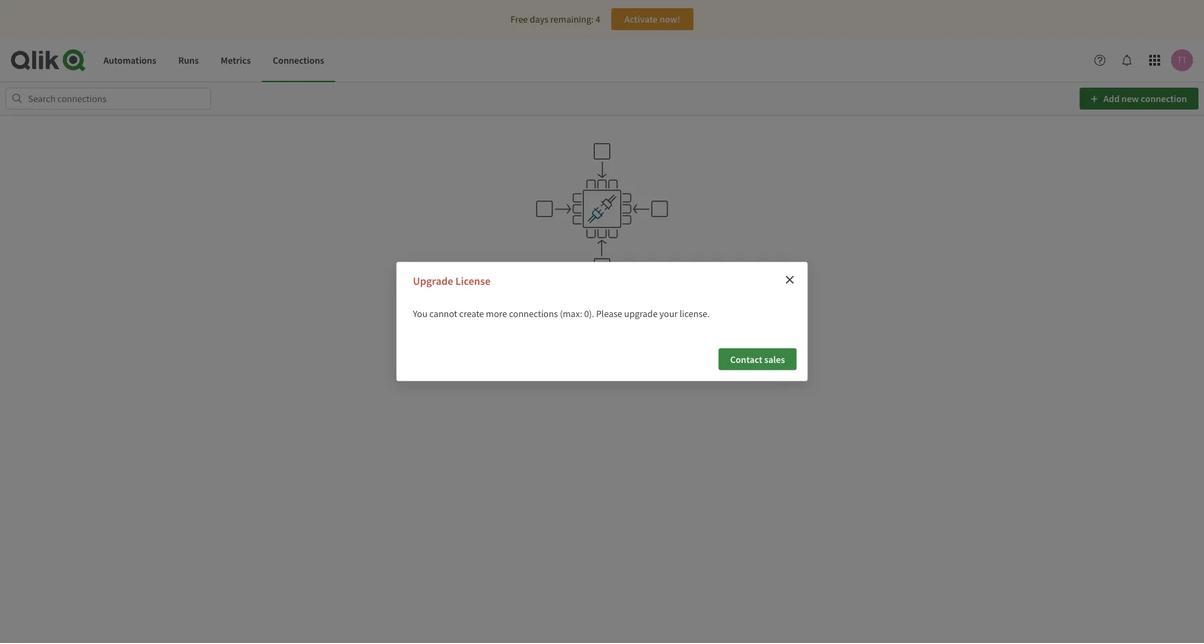 Task type: vqa. For each thing, say whether or not it's contained in the screenshot.
search connections search box
yes



Task type: describe. For each thing, give the bounding box(es) containing it.
automation
[[591, 323, 638, 335]]

connections
[[509, 308, 558, 320]]

the
[[576, 323, 589, 335]]

activate
[[625, 13, 658, 25]]

your
[[660, 308, 678, 320]]

contact sales
[[730, 353, 785, 366]]

contact sales button
[[719, 348, 797, 370]]

create
[[459, 308, 484, 320]]

editor.
[[640, 323, 666, 335]]

use
[[733, 308, 747, 321]]

runs
[[178, 54, 199, 66]]

days
[[530, 13, 549, 25]]

automations
[[104, 54, 156, 66]]

(max:
[[560, 308, 582, 320]]

activate now!
[[625, 13, 681, 25]]

activate now! link
[[611, 8, 694, 30]]

please
[[596, 308, 623, 320]]

you for you cannot create more connections (max: 0). please upgrade your license.
[[413, 308, 428, 320]]

you don't seem to have any connections. by adding a connection, you can use their blocks in the automation editor.
[[437, 308, 767, 335]]

can
[[716, 308, 731, 321]]

their
[[748, 308, 767, 321]]

any
[[532, 308, 546, 321]]

add new connection button
[[1080, 88, 1199, 110]]

license.
[[680, 308, 710, 320]]

seem
[[477, 308, 499, 321]]

cannot
[[430, 308, 457, 320]]

connections
[[273, 54, 324, 66]]

connection
[[1141, 93, 1187, 105]]

Search connections search field
[[5, 88, 211, 110]]

you
[[699, 308, 714, 321]]

connections.
[[548, 308, 600, 321]]



Task type: locate. For each thing, give the bounding box(es) containing it.
more
[[486, 308, 507, 320]]

free days remaining: 4
[[511, 13, 601, 25]]

new
[[1122, 93, 1139, 105]]

upgrade
[[624, 308, 658, 320]]

you inside you don't seem to have any connections. by adding a connection, you can use their blocks in the automation editor.
[[437, 308, 452, 321]]

you cannot create more connections (max: 0). please upgrade your license.
[[413, 308, 710, 320]]

you
[[413, 308, 428, 320], [437, 308, 452, 321]]

connection,
[[650, 308, 698, 321]]

connections button
[[262, 38, 335, 82]]

add new connection
[[1102, 93, 1187, 105]]

metrics
[[221, 54, 251, 66]]

metrics button
[[210, 38, 262, 82]]

to
[[500, 308, 509, 321]]

1 horizontal spatial you
[[437, 308, 452, 321]]

in
[[566, 323, 574, 335]]

plus image
[[1092, 95, 1098, 103]]

runs button
[[167, 38, 210, 82]]

0).
[[584, 308, 594, 320]]

upgrade
[[413, 275, 453, 288]]

have
[[511, 308, 530, 321]]

sales
[[765, 353, 785, 366]]

free
[[511, 13, 528, 25]]

4
[[596, 13, 601, 25]]

don't
[[454, 308, 475, 321]]

add
[[1104, 93, 1120, 105]]

adding
[[614, 308, 641, 321]]

you left don't
[[437, 308, 452, 321]]

contact
[[730, 353, 763, 366]]

2 you from the left
[[437, 308, 452, 321]]

you for you don't seem to have any connections. by adding a connection, you can use their blocks in the automation editor.
[[437, 308, 452, 321]]

tab list containing automations
[[93, 38, 335, 82]]

upgrade license
[[413, 275, 491, 288]]

by
[[602, 308, 612, 321]]

remaining:
[[551, 13, 594, 25]]

now!
[[660, 13, 681, 25]]

tab list
[[93, 38, 335, 82]]

automations button
[[93, 38, 167, 82]]

1 you from the left
[[413, 308, 428, 320]]

license
[[456, 275, 491, 288]]

0 horizontal spatial you
[[413, 308, 428, 320]]

blocks
[[538, 323, 564, 335]]

you left cannot
[[413, 308, 428, 320]]

a
[[643, 308, 648, 321]]



